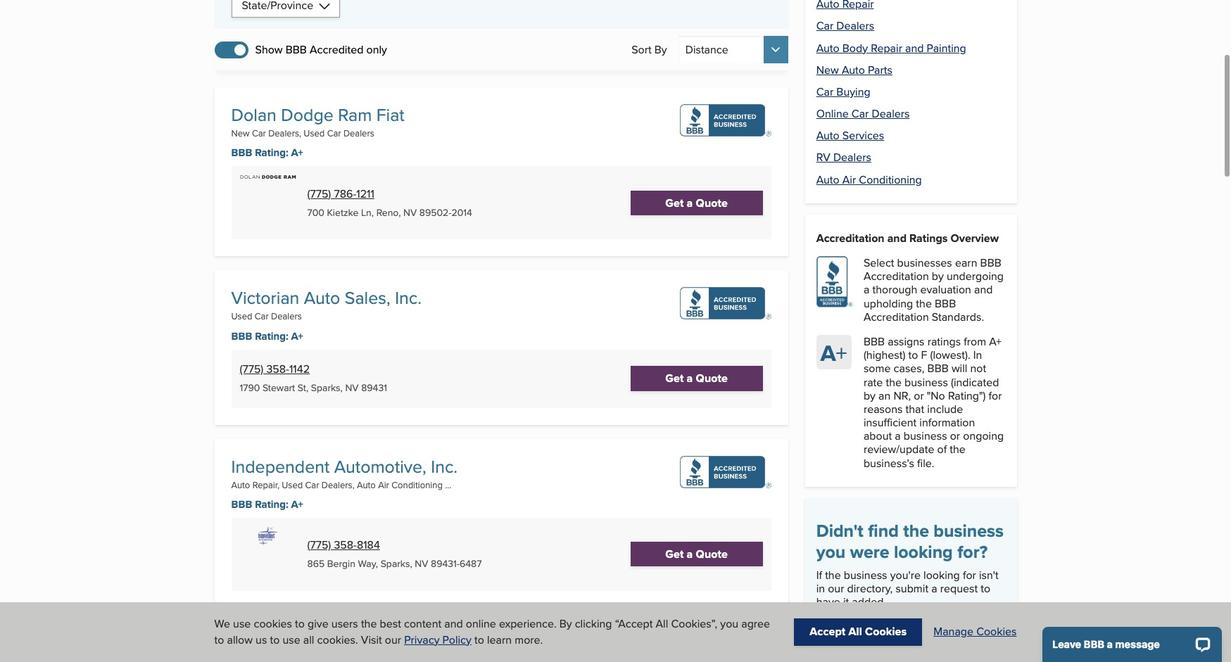 Task type: describe. For each thing, give the bounding box(es) containing it.
it
[[844, 595, 849, 611]]

1790
[[240, 381, 260, 395]]

inc. inside "independent automotive, inc. auto repair, used car dealers, auto air conditioning ... bbb rating: a+"
[[431, 454, 458, 479]]

(775) inside (775) 358-1142 1790 stewart st , sparks, nv 89431
[[240, 361, 264, 378]]

car up the new auto parts link
[[817, 18, 834, 34]]

get a quote for victorian auto sales, inc.
[[666, 371, 728, 387]]

ratings
[[928, 334, 961, 350]]

(highest)
[[864, 347, 906, 363]]

dealers up services
[[872, 106, 910, 122]]

700
[[307, 205, 325, 219]]

the right 'if'
[[825, 567, 841, 584]]

1 horizontal spatial by
[[655, 42, 667, 58]]

cookies inside accept all cookies button
[[866, 624, 907, 640]]

a inside the select businesses earn bbb accreditation by undergoing a thorough evaluation and upholding the bbb accreditation standards.
[[864, 282, 870, 298]]

learn
[[487, 632, 512, 648]]

kietzke
[[327, 205, 359, 219]]

accept all cookies
[[810, 624, 907, 640]]

accredited business image for victorian auto sales, inc.
[[680, 288, 772, 320]]

ram
[[338, 102, 372, 128]]

bbb assigns ratings from a+ (highest) to f (lowest). in some cases, bbb will not rate the business (indicated by an nr, or "no rating") for reasons that include insufficient information about a business or ongoing review/update of the business's file.
[[864, 334, 1004, 472]]

bbb right f
[[928, 361, 949, 377]]

were
[[851, 539, 890, 565]]

inc. for victorian auto sales, inc. used car dealers bbb rating: a+
[[395, 285, 422, 311]]

content
[[404, 616, 442, 633]]

(775) for independent
[[307, 537, 331, 553]]

all inside button
[[849, 624, 863, 640]]

online
[[817, 106, 849, 122]]

quote for independent automotive, inc.
[[696, 547, 728, 563]]

bergin
[[327, 557, 356, 571]]

you inside we use cookies to give users the best content and online experience. by clicking "accept all cookies", you agree to allow us to use all cookies. visit our
[[721, 616, 739, 633]]

get a quote link for independent automotive, inc.
[[631, 542, 763, 567]]

to left the give
[[295, 616, 305, 633]]

show
[[255, 42, 283, 58]]

we use cookies to give users the best content and online experience. by clicking "accept all cookies", you agree to allow us to use all cookies. visit our
[[214, 616, 771, 648]]

sales, for victorian auto sales, inc.
[[345, 637, 391, 663]]

nr,
[[894, 388, 911, 404]]

a +
[[821, 336, 848, 369]]

about
[[864, 428, 892, 445]]

"no
[[927, 388, 946, 404]]

car up services
[[852, 106, 869, 122]]

the inside the select businesses earn bbb accreditation by undergoing a thorough evaluation and upholding the bbb accreditation standards.
[[916, 295, 932, 312]]

1211
[[357, 186, 375, 202]]

786-
[[334, 186, 357, 202]]

repair
[[871, 40, 903, 56]]

in
[[817, 581, 825, 597]]

rating: inside "dolan dodge ram fiat new car dealers, used car dealers bbb rating: a+"
[[255, 145, 289, 161]]

evaluation
[[921, 282, 972, 298]]

request a business
[[832, 625, 933, 641]]

358- for 1142
[[267, 361, 289, 378]]

request
[[941, 581, 978, 597]]

sort by
[[632, 42, 667, 58]]

by inside bbb assigns ratings from a+ (highest) to f (lowest). in some cases, bbb will not rate the business (indicated by an nr, or "no rating") for reasons that include insufficient information about a business or ongoing review/update of the business's file.
[[864, 388, 876, 404]]

independent automotive, inc. auto repair, used car dealers, auto air conditioning ... bbb rating: a+
[[231, 454, 458, 513]]

nv inside (775) 358-1142 1790 stewart st , sparks, nv 89431
[[345, 381, 359, 395]]

body
[[843, 40, 868, 56]]

get for dolan dodge ram fiat
[[666, 195, 684, 211]]

manage
[[934, 624, 974, 640]]

an
[[879, 388, 891, 404]]

accredited business image for independent automotive, inc.
[[680, 456, 772, 488]]

best
[[380, 616, 401, 633]]

rv dealers link
[[817, 150, 872, 166]]

the right rate
[[886, 374, 902, 391]]

victorian for victorian auto sales, inc. used car dealers bbb rating: a+
[[231, 285, 300, 311]]

get for victorian auto sales, inc.
[[666, 371, 684, 387]]

isn't
[[980, 567, 999, 584]]

358- for 8184
[[334, 537, 357, 553]]

by inside the select businesses earn bbb accreditation by undergoing a thorough evaluation and upholding the bbb accreditation standards.
[[932, 268, 944, 285]]

to inside didn't find the business you were looking for? if the business you're looking for isn't in our directory, submit a request to have it added.
[[981, 581, 991, 597]]

earn
[[956, 255, 978, 271]]

dolan dodge ram fiat link
[[231, 102, 405, 128]]

for inside didn't find the business you were looking for? if the business you're looking for isn't in our directory, submit a request to have it added.
[[963, 567, 977, 584]]

(indicated
[[951, 374, 1000, 391]]

car buying link
[[817, 84, 871, 100]]

manage cookies
[[934, 624, 1017, 640]]

experience.
[[499, 616, 557, 633]]

review/update
[[864, 442, 935, 458]]

sparks, for 1142
[[311, 381, 343, 395]]

for?
[[958, 539, 988, 565]]

cases,
[[894, 361, 925, 377]]

nv for dodge
[[404, 205, 417, 219]]

business up isn't
[[934, 518, 1004, 544]]

, for automotive,
[[376, 557, 378, 571]]

accreditation standards image
[[817, 256, 853, 308]]

0 vertical spatial accreditation
[[817, 230, 885, 246]]

(lowest).
[[931, 347, 971, 363]]

car left fiat
[[327, 127, 341, 140]]

accreditation and ratings overview
[[817, 230, 999, 246]]

"accept
[[615, 616, 653, 633]]

didn't
[[817, 518, 864, 544]]

1 vertical spatial accreditation
[[864, 268, 929, 285]]

dealers, inside "dolan dodge ram fiat new car dealers, used car dealers bbb rating: a+"
[[268, 127, 301, 140]]

added.
[[852, 595, 887, 611]]

car inside "independent automotive, inc. auto repair, used car dealers, auto air conditioning ... bbb rating: a+"
[[305, 479, 319, 491]]

car dealers auto body repair and painting new auto parts car buying online car dealers auto services rv dealers auto air conditioning
[[817, 18, 967, 188]]

and inside the select businesses earn bbb accreditation by undergoing a thorough evaluation and upholding the bbb accreditation standards.
[[975, 282, 993, 298]]

reasons
[[864, 401, 903, 418]]

online
[[466, 616, 496, 633]]

business's
[[864, 455, 915, 472]]

fiat
[[377, 102, 405, 128]]

select businesses earn bbb accreditation by undergoing a thorough evaluation and upholding the bbb accreditation standards.
[[864, 255, 1004, 325]]

a inside bbb assigns ratings from a+ (highest) to f (lowest). in some cases, bbb will not rate the business (indicated by an nr, or "no rating") for reasons that include insufficient information about a business or ongoing review/update of the business's file.
[[895, 428, 901, 445]]

to left learn
[[475, 632, 484, 648]]

dealers inside "dolan dodge ram fiat new car dealers, used car dealers bbb rating: a+"
[[344, 127, 374, 140]]

privacy
[[404, 632, 440, 648]]

our inside didn't find the business you were looking for? if the business you're looking for isn't in our directory, submit a request to have it added.
[[828, 581, 845, 597]]

a
[[821, 336, 836, 369]]

that
[[906, 401, 925, 418]]

stewart
[[263, 381, 295, 395]]

of
[[938, 442, 947, 458]]

cookies
[[254, 616, 292, 633]]

bbb up 'some'
[[864, 334, 885, 350]]

ongoing
[[964, 428, 1004, 445]]

information
[[920, 415, 976, 431]]

865
[[307, 557, 325, 571]]

nv for automotive,
[[415, 557, 428, 571]]

all inside we use cookies to give users the best content and online experience. by clicking "accept all cookies", you agree to allow us to use all cookies. visit our
[[656, 616, 669, 633]]

get a quote link for dolan dodge ram fiat
[[631, 191, 763, 215]]

directory,
[[848, 581, 893, 597]]

bbb up ratings at the bottom right of the page
[[935, 295, 957, 312]]

conditioning inside 'car dealers auto body repair and painting new auto parts car buying online car dealers auto services rv dealers auto air conditioning'
[[859, 172, 922, 188]]

in
[[974, 347, 983, 363]]

find
[[868, 518, 899, 544]]

business
[[886, 625, 933, 641]]

auto body repair and painting link
[[817, 40, 967, 56]]

businesses
[[898, 255, 953, 271]]

show bbb accredited only button
[[214, 40, 387, 59]]

0 vertical spatial or
[[914, 388, 924, 404]]

new inside 'car dealers auto body repair and painting new auto parts car buying online car dealers auto services rv dealers auto air conditioning'
[[817, 62, 839, 78]]

dolan dodge ram fiat new car dealers, used car dealers bbb rating: a+
[[231, 102, 405, 161]]

dolan
[[231, 102, 277, 128]]

new inside "dolan dodge ram fiat new car dealers, used car dealers bbb rating: a+"
[[231, 127, 250, 140]]

file.
[[918, 455, 935, 472]]

car inside victorian auto sales, inc. used car dealers bbb rating: a+
[[255, 310, 269, 323]]

overview
[[951, 230, 999, 246]]

request a business link
[[817, 621, 948, 645]]

inc. for victorian auto sales, inc.
[[395, 637, 422, 663]]

only
[[367, 42, 387, 58]]

89431
[[361, 381, 387, 395]]



Task type: locate. For each thing, give the bounding box(es) containing it.
the right the of
[[950, 442, 966, 458]]

0 vertical spatial for
[[989, 388, 1003, 404]]

or
[[914, 388, 924, 404], [951, 428, 961, 445]]

bbb inside "independent automotive, inc. auto repair, used car dealers, auto air conditioning ... bbb rating: a+"
[[231, 497, 252, 513]]

quote for victorian auto sales, inc.
[[696, 371, 728, 387]]

0 vertical spatial looking
[[894, 539, 953, 565]]

sales, for victorian auto sales, inc. used car dealers bbb rating: a+
[[345, 285, 391, 311]]

0 horizontal spatial by
[[560, 616, 572, 633]]

1 vertical spatial for
[[963, 567, 977, 584]]

to left allow
[[214, 632, 224, 648]]

you left agree
[[721, 616, 739, 633]]

undergoing
[[947, 268, 1004, 285]]

accredited business image
[[680, 104, 772, 137], [680, 288, 772, 320], [680, 456, 772, 488]]

1 vertical spatial (775)
[[240, 361, 264, 378]]

online car dealers link
[[817, 106, 910, 122]]

3 accredited business image from the top
[[680, 456, 772, 488]]

the right upholding at the top right of the page
[[916, 295, 932, 312]]

3 rating: from the top
[[255, 497, 289, 513]]

0 horizontal spatial for
[[963, 567, 977, 584]]

(775)
[[307, 186, 331, 202], [240, 361, 264, 378], [307, 537, 331, 553]]

you up 'if'
[[817, 539, 846, 565]]

, down the 8184 in the bottom of the page
[[376, 557, 378, 571]]

car up (775) 358-1142 link
[[255, 310, 269, 323]]

1 accredited business image from the top
[[680, 104, 772, 137]]

1 cookies from the left
[[866, 624, 907, 640]]

looking up you're
[[894, 539, 953, 565]]

2 vertical spatial nv
[[415, 557, 428, 571]]

0 vertical spatial accredited business image
[[680, 104, 772, 137]]

, inside the (775) 786-1211 700 kietzke ln , reno, nv 89502-2014
[[372, 205, 374, 219]]

or right nr,
[[914, 388, 924, 404]]

1 horizontal spatial new
[[817, 62, 839, 78]]

to
[[909, 347, 919, 363], [981, 581, 991, 597], [295, 616, 305, 633], [214, 632, 224, 648], [270, 632, 280, 648], [475, 632, 484, 648]]

0 vertical spatial used
[[304, 127, 325, 140]]

0 horizontal spatial use
[[233, 616, 251, 633]]

used left the ram
[[304, 127, 325, 140]]

bbb inside button
[[286, 42, 307, 58]]

bbb down dolan
[[231, 145, 252, 161]]

a+ down independent
[[291, 497, 303, 513]]

1 horizontal spatial for
[[989, 388, 1003, 404]]

2 vertical spatial rating:
[[255, 497, 289, 513]]

1 rating: from the top
[[255, 145, 289, 161]]

air inside "independent automotive, inc. auto repair, used car dealers, auto air conditioning ... bbb rating: a+"
[[378, 479, 389, 491]]

0 horizontal spatial cookies
[[866, 624, 907, 640]]

358- inside (775) 358-1142 1790 stewart st , sparks, nv 89431
[[267, 361, 289, 378]]

1 quote from the top
[[696, 195, 728, 211]]

a+
[[291, 145, 303, 161], [291, 329, 303, 344], [990, 334, 1002, 350], [291, 497, 303, 513]]

will
[[952, 361, 968, 377]]

1 horizontal spatial air
[[843, 172, 857, 188]]

distance
[[686, 42, 729, 58]]

parts
[[868, 62, 893, 78]]

2 victorian auto sales, inc. link from the top
[[231, 637, 422, 663]]

and left online
[[445, 616, 463, 633]]

1 vertical spatial air
[[378, 479, 389, 491]]

inc.
[[395, 285, 422, 311], [431, 454, 458, 479], [395, 637, 422, 663]]

0 horizontal spatial our
[[385, 632, 401, 648]]

2 horizontal spatial ,
[[376, 557, 378, 571]]

1 sales, from the top
[[345, 285, 391, 311]]

1 vertical spatial ,
[[306, 381, 309, 395]]

Sort By button
[[679, 36, 789, 64]]

and inside we use cookies to give users the best content and online experience. by clicking "accept all cookies", you agree to allow us to use all cookies. visit our
[[445, 616, 463, 633]]

1 horizontal spatial cookies
[[977, 624, 1017, 640]]

accept all cookies button
[[795, 619, 923, 646]]

1 vertical spatial looking
[[924, 567, 960, 584]]

2 accredited business image from the top
[[680, 288, 772, 320]]

to left f
[[909, 347, 919, 363]]

request
[[832, 625, 874, 641]]

0 horizontal spatial ,
[[306, 381, 309, 395]]

or right the of
[[951, 428, 961, 445]]

and inside 'car dealers auto body repair and painting new auto parts car buying online car dealers auto services rv dealers auto air conditioning'
[[906, 40, 924, 56]]

business
[[905, 374, 948, 391], [904, 428, 948, 445], [934, 518, 1004, 544], [844, 567, 888, 584]]

quote for dolan dodge ram fiat
[[696, 195, 728, 211]]

air down rv dealers link
[[843, 172, 857, 188]]

2 cookies from the left
[[977, 624, 1017, 640]]

358- inside (775) 358-8184 865 bergin way , sparks, nv 89431-6487
[[334, 537, 357, 553]]

business down f
[[905, 374, 948, 391]]

you inside didn't find the business you were looking for? if the business you're looking for isn't in our directory, submit a request to have it added.
[[817, 539, 846, 565]]

inc. inside victorian auto sales, inc. used car dealers bbb rating: a+
[[395, 285, 422, 311]]

sort
[[632, 42, 652, 58]]

1 vertical spatial sparks,
[[381, 557, 412, 571]]

bbb down independent
[[231, 497, 252, 513]]

for right the 'rating")' in the bottom right of the page
[[989, 388, 1003, 404]]

0 vertical spatial ,
[[372, 205, 374, 219]]

cookies inside manage cookies "button"
[[977, 624, 1017, 640]]

(775) inside the (775) 786-1211 700 kietzke ln , reno, nv 89502-2014
[[307, 186, 331, 202]]

2 vertical spatial get
[[666, 547, 684, 563]]

bbb up (775) 358-1142 link
[[231, 329, 252, 344]]

by left earn
[[932, 268, 944, 285]]

manage cookies button
[[934, 624, 1017, 641]]

our
[[828, 581, 845, 597], [385, 632, 401, 648]]

dodge
[[281, 102, 334, 128]]

rating: inside "independent automotive, inc. auto repair, used car dealers, auto air conditioning ... bbb rating: a+"
[[255, 497, 289, 513]]

2 vertical spatial used
[[282, 479, 303, 491]]

the right find
[[904, 518, 930, 544]]

1 vertical spatial by
[[560, 616, 572, 633]]

a+ right from
[[990, 334, 1002, 350]]

by inside we use cookies to give users the best content and online experience. by clicking "accept all cookies", you agree to allow us to use all cookies. visit our
[[560, 616, 572, 633]]

1 vertical spatial get
[[666, 371, 684, 387]]

to inside bbb assigns ratings from a+ (highest) to f (lowest). in some cases, bbb will not rate the business (indicated by an nr, or "no rating") for reasons that include insufficient information about a business or ongoing review/update of the business's file.
[[909, 347, 919, 363]]

a+ inside bbb assigns ratings from a+ (highest) to f (lowest). in some cases, bbb will not rate the business (indicated by an nr, or "no rating") for reasons that include insufficient information about a business or ongoing review/update of the business's file.
[[990, 334, 1002, 350]]

1 get from the top
[[666, 195, 684, 211]]

0 vertical spatial dealers,
[[268, 127, 301, 140]]

users
[[332, 616, 358, 633]]

get a quote for independent automotive, inc.
[[666, 547, 728, 563]]

0 horizontal spatial new
[[231, 127, 250, 140]]

1 victorian from the top
[[231, 285, 300, 311]]

use left all
[[283, 632, 301, 648]]

bbb
[[286, 42, 307, 58], [231, 145, 252, 161], [981, 255, 1002, 271], [935, 295, 957, 312], [231, 329, 252, 344], [864, 334, 885, 350], [928, 361, 949, 377], [231, 497, 252, 513]]

sparks, inside (775) 358-1142 1790 stewart st , sparks, nv 89431
[[311, 381, 343, 395]]

accredited business image for dolan dodge ram fiat
[[680, 104, 772, 137]]

business up file. at the bottom right of page
[[904, 428, 948, 445]]

accredited
[[310, 42, 364, 58]]

dealers inside victorian auto sales, inc. used car dealers bbb rating: a+
[[271, 310, 302, 323]]

a+ inside victorian auto sales, inc. used car dealers bbb rating: a+
[[291, 329, 303, 344]]

rating: up (775) 358-1142 link
[[255, 329, 289, 344]]

0 vertical spatial get
[[666, 195, 684, 211]]

0 vertical spatial nv
[[404, 205, 417, 219]]

dealers left fiat
[[344, 127, 374, 140]]

3 quote from the top
[[696, 547, 728, 563]]

0 vertical spatial conditioning
[[859, 172, 922, 188]]

used inside "dolan dodge ram fiat new car dealers, used car dealers bbb rating: a+"
[[304, 127, 325, 140]]

0 horizontal spatial used
[[231, 310, 252, 323]]

0 horizontal spatial all
[[656, 616, 669, 633]]

clicking
[[575, 616, 612, 633]]

3 get a quote link from the top
[[631, 542, 763, 567]]

include
[[928, 401, 964, 418]]

(775) 358-8184 865 bergin way , sparks, nv 89431-6487
[[307, 537, 482, 571]]

2 vertical spatial ,
[[376, 557, 378, 571]]

our right visit
[[385, 632, 401, 648]]

2 victorian from the top
[[231, 637, 300, 663]]

1 vertical spatial by
[[864, 388, 876, 404]]

, inside (775) 358-1142 1790 stewart st , sparks, nv 89431
[[306, 381, 309, 395]]

(775) 786-1211 link
[[307, 186, 375, 202]]

automotive,
[[334, 454, 427, 479]]

(775) up 1790
[[240, 361, 264, 378]]

by left clicking
[[560, 616, 572, 633]]

(775) inside (775) 358-8184 865 bergin way , sparks, nv 89431-6487
[[307, 537, 331, 553]]

used up (775) 358-1142 link
[[231, 310, 252, 323]]

a+ up 1142
[[291, 329, 303, 344]]

business down were
[[844, 567, 888, 584]]

0 vertical spatial new
[[817, 62, 839, 78]]

2 quote from the top
[[696, 371, 728, 387]]

1 vertical spatial or
[[951, 428, 961, 445]]

sales, inside victorian auto sales, inc. used car dealers bbb rating: a+
[[345, 285, 391, 311]]

89431-
[[431, 557, 460, 571]]

from
[[964, 334, 987, 350]]

nv inside the (775) 786-1211 700 kietzke ln , reno, nv 89502-2014
[[404, 205, 417, 219]]

(775) for dolan
[[307, 186, 331, 202]]

0 horizontal spatial air
[[378, 479, 389, 491]]

our inside we use cookies to give users the best content and online experience. by clicking "accept all cookies", you agree to allow us to use all cookies. visit our
[[385, 632, 401, 648]]

nv
[[404, 205, 417, 219], [345, 381, 359, 395], [415, 557, 428, 571]]

1142
[[289, 361, 310, 378]]

car left "dodge"
[[252, 127, 266, 140]]

get a quote for dolan dodge ram fiat
[[666, 195, 728, 211]]

conditioning
[[859, 172, 922, 188], [392, 479, 443, 491]]

by left an
[[864, 388, 876, 404]]

for inside bbb assigns ratings from a+ (highest) to f (lowest). in some cases, bbb will not rate the business (indicated by an nr, or "no rating") for reasons that include insufficient information about a business or ongoing review/update of the business's file.
[[989, 388, 1003, 404]]

and right repair
[[906, 40, 924, 56]]

bbb inside victorian auto sales, inc. used car dealers bbb rating: a+
[[231, 329, 252, 344]]

independent
[[231, 454, 330, 479]]

2 vertical spatial accreditation
[[864, 309, 929, 325]]

if
[[817, 567, 823, 584]]

conditioning inside "independent automotive, inc. auto repair, used car dealers, auto air conditioning ... bbb rating: a+"
[[392, 479, 443, 491]]

for left isn't
[[963, 567, 977, 584]]

1 horizontal spatial our
[[828, 581, 845, 597]]

0 vertical spatial get a quote link
[[631, 191, 763, 215]]

0 vertical spatial air
[[843, 172, 857, 188]]

0 vertical spatial victorian
[[231, 285, 300, 311]]

used inside victorian auto sales, inc. used car dealers bbb rating: a+
[[231, 310, 252, 323]]

auto air conditioning link
[[817, 172, 922, 188]]

0 vertical spatial inc.
[[395, 285, 422, 311]]

used
[[304, 127, 325, 140], [231, 310, 252, 323], [282, 479, 303, 491]]

to right request
[[981, 581, 991, 597]]

get for independent automotive, inc.
[[666, 547, 684, 563]]

2 vertical spatial accredited business image
[[680, 456, 772, 488]]

repair,
[[253, 479, 280, 491]]

sparks, for 8184
[[381, 557, 412, 571]]

and down earn
[[975, 282, 993, 298]]

, down 1142
[[306, 381, 309, 395]]

1 horizontal spatial all
[[849, 624, 863, 640]]

ratings
[[910, 230, 948, 246]]

(775) 786-1211 700 kietzke ln , reno, nv 89502-2014
[[307, 186, 472, 219]]

accreditation up upholding at the top right of the page
[[864, 268, 929, 285]]

1 horizontal spatial ,
[[372, 205, 374, 219]]

, left "reno,"
[[372, 205, 374, 219]]

1 get a quote from the top
[[666, 195, 728, 211]]

1 vertical spatial you
[[721, 616, 739, 633]]

and up select
[[888, 230, 907, 246]]

1 horizontal spatial conditioning
[[859, 172, 922, 188]]

1 get a quote link from the top
[[631, 191, 763, 215]]

1 vertical spatial sales,
[[345, 637, 391, 663]]

get a quote link for victorian auto sales, inc.
[[631, 367, 763, 391]]

the left best
[[361, 616, 377, 633]]

2 vertical spatial inc.
[[395, 637, 422, 663]]

sparks, inside (775) 358-8184 865 bergin way , sparks, nv 89431-6487
[[381, 557, 412, 571]]

1 vertical spatial new
[[231, 127, 250, 140]]

a+ inside "dolan dodge ram fiat new car dealers, used car dealers bbb rating: a+"
[[291, 145, 303, 161]]

1 vertical spatial quote
[[696, 371, 728, 387]]

1 vertical spatial conditioning
[[392, 479, 443, 491]]

3 get from the top
[[666, 547, 684, 563]]

privacy policy link
[[404, 632, 472, 648]]

our right in
[[828, 581, 845, 597]]

accept
[[810, 624, 846, 640]]

1 victorian auto sales, inc. link from the top
[[231, 285, 422, 311]]

by right sort at the top right of page
[[655, 42, 667, 58]]

dealers up (775) 358-1142 link
[[271, 310, 302, 323]]

2 vertical spatial get a quote
[[666, 547, 728, 563]]

dealers, inside "independent automotive, inc. auto repair, used car dealers, auto air conditioning ... bbb rating: a+"
[[322, 479, 355, 491]]

1 horizontal spatial by
[[932, 268, 944, 285]]

0 vertical spatial sparks,
[[311, 381, 343, 395]]

1 vertical spatial 358-
[[334, 537, 357, 553]]

used right repair, at bottom
[[282, 479, 303, 491]]

0 vertical spatial quote
[[696, 195, 728, 211]]

0 vertical spatial (775)
[[307, 186, 331, 202]]

new left "dodge"
[[231, 127, 250, 140]]

victorian inside victorian auto sales, inc. used car dealers bbb rating: a+
[[231, 285, 300, 311]]

0 vertical spatial 358-
[[267, 361, 289, 378]]

,
[[372, 205, 374, 219], [306, 381, 309, 395], [376, 557, 378, 571]]

a inside didn't find the business you were looking for? if the business you're looking for isn't in our directory, submit a request to have it added.
[[932, 581, 938, 597]]

victorian
[[231, 285, 300, 311], [231, 637, 300, 663]]

358- up stewart
[[267, 361, 289, 378]]

3 get a quote from the top
[[666, 547, 728, 563]]

air up the 8184 in the bottom of the page
[[378, 479, 389, 491]]

, for dodge
[[372, 205, 374, 219]]

rating: down dolan
[[255, 145, 289, 161]]

reno,
[[377, 205, 401, 219]]

sparks, right way
[[381, 557, 412, 571]]

0 vertical spatial by
[[932, 268, 944, 285]]

2 get a quote from the top
[[666, 371, 728, 387]]

accreditation up assigns
[[864, 309, 929, 325]]

1 vertical spatial dealers,
[[322, 479, 355, 491]]

used inside "independent automotive, inc. auto repair, used car dealers, auto air conditioning ... bbb rating: a+"
[[282, 479, 303, 491]]

use right we
[[233, 616, 251, 633]]

give
[[308, 616, 329, 633]]

bbb inside "dolan dodge ram fiat new car dealers, used car dealers bbb rating: a+"
[[231, 145, 252, 161]]

nv left '89431-'
[[415, 557, 428, 571]]

sales,
[[345, 285, 391, 311], [345, 637, 391, 663]]

0 horizontal spatial dealers,
[[268, 127, 301, 140]]

assigns
[[888, 334, 925, 350]]

1 horizontal spatial 358-
[[334, 537, 357, 553]]

2 rating: from the top
[[255, 329, 289, 344]]

2 horizontal spatial used
[[304, 127, 325, 140]]

2 vertical spatial get a quote link
[[631, 542, 763, 567]]

f
[[921, 347, 928, 363]]

a+ inside "independent automotive, inc. auto repair, used car dealers, auto air conditioning ... bbb rating: a+"
[[291, 497, 303, 513]]

1 vertical spatial victorian
[[231, 637, 300, 663]]

for
[[989, 388, 1003, 404], [963, 567, 977, 584]]

insufficient
[[864, 415, 917, 431]]

(775) up '700'
[[307, 186, 331, 202]]

show bbb accredited only
[[255, 42, 387, 58]]

way
[[358, 557, 376, 571]]

0 horizontal spatial you
[[721, 616, 739, 633]]

sparks, right the st
[[311, 381, 343, 395]]

bbb right show
[[286, 42, 307, 58]]

1 vertical spatial inc.
[[431, 454, 458, 479]]

0 horizontal spatial by
[[864, 388, 876, 404]]

0 vertical spatial get a quote
[[666, 195, 728, 211]]

0 vertical spatial by
[[655, 42, 667, 58]]

1 horizontal spatial or
[[951, 428, 961, 445]]

submit
[[896, 581, 929, 597]]

bbb right earn
[[981, 255, 1002, 271]]

dealers,
[[268, 127, 301, 140], [322, 479, 355, 491]]

, inside (775) 358-8184 865 bergin way , sparks, nv 89431-6487
[[376, 557, 378, 571]]

upholding
[[864, 295, 914, 312]]

painting
[[927, 40, 967, 56]]

car right repair, at bottom
[[305, 479, 319, 491]]

select
[[864, 255, 895, 271]]

1 horizontal spatial you
[[817, 539, 846, 565]]

(775) 358-8184 link
[[307, 537, 380, 553]]

1 vertical spatial rating:
[[255, 329, 289, 344]]

rating: inside victorian auto sales, inc. used car dealers bbb rating: a+
[[255, 329, 289, 344]]

2 vertical spatial quote
[[696, 547, 728, 563]]

2014
[[452, 205, 472, 219]]

conditioning left ...
[[392, 479, 443, 491]]

2 get a quote link from the top
[[631, 367, 763, 391]]

2 sales, from the top
[[345, 637, 391, 663]]

1 horizontal spatial use
[[283, 632, 301, 648]]

a
[[687, 195, 693, 211], [864, 282, 870, 298], [687, 371, 693, 387], [895, 428, 901, 445], [687, 547, 693, 563], [932, 581, 938, 597], [877, 625, 883, 641]]

0 vertical spatial our
[[828, 581, 845, 597]]

victorian for victorian auto sales, inc.
[[231, 637, 300, 663]]

nv inside (775) 358-8184 865 bergin way , sparks, nv 89431-6487
[[415, 557, 428, 571]]

looking
[[894, 539, 953, 565], [924, 567, 960, 584]]

a+ down "dodge"
[[291, 145, 303, 161]]

privacy policy to learn more.
[[404, 632, 543, 648]]

all
[[303, 632, 314, 648]]

dealers down auto services link
[[834, 150, 872, 166]]

car up online
[[817, 84, 834, 100]]

nv left the 89431
[[345, 381, 359, 395]]

rating: down repair, at bottom
[[255, 497, 289, 513]]

auto
[[817, 40, 840, 56], [842, 62, 865, 78], [817, 128, 840, 144], [817, 172, 840, 188], [304, 285, 340, 311], [231, 479, 250, 491], [357, 479, 376, 491], [304, 637, 340, 663]]

1 vertical spatial our
[[385, 632, 401, 648]]

2 get from the top
[[666, 371, 684, 387]]

accreditation up select
[[817, 230, 885, 246]]

1 vertical spatial get a quote link
[[631, 367, 763, 391]]

1 vertical spatial used
[[231, 310, 252, 323]]

new auto parts link
[[817, 62, 893, 78]]

thorough
[[873, 282, 918, 298]]

the
[[916, 295, 932, 312], [886, 374, 902, 391], [950, 442, 966, 458], [904, 518, 930, 544], [825, 567, 841, 584], [361, 616, 377, 633]]

0 vertical spatial victorian auto sales, inc. link
[[231, 285, 422, 311]]

by
[[932, 268, 944, 285], [864, 388, 876, 404]]

0 horizontal spatial 358-
[[267, 361, 289, 378]]

1 horizontal spatial dealers,
[[322, 479, 355, 491]]

to right us
[[270, 632, 280, 648]]

1 horizontal spatial used
[[282, 479, 303, 491]]

1 vertical spatial accredited business image
[[680, 288, 772, 320]]

1 vertical spatial nv
[[345, 381, 359, 395]]

conditioning down rv dealers link
[[859, 172, 922, 188]]

0 vertical spatial sales,
[[345, 285, 391, 311]]

0 vertical spatial you
[[817, 539, 846, 565]]

0 horizontal spatial conditioning
[[392, 479, 443, 491]]

air inside 'car dealers auto body repair and painting new auto parts car buying online car dealers auto services rv dealers auto air conditioning'
[[843, 172, 857, 188]]

looking right you're
[[924, 567, 960, 584]]

nv right "reno,"
[[404, 205, 417, 219]]

ln
[[361, 205, 372, 219]]

(775) up 865
[[307, 537, 331, 553]]

358- up bergin
[[334, 537, 357, 553]]

dealers up body
[[837, 18, 875, 34]]

new up car buying link
[[817, 62, 839, 78]]

us
[[256, 632, 267, 648]]

1 vertical spatial victorian auto sales, inc. link
[[231, 637, 422, 663]]

89502-
[[420, 205, 452, 219]]

new
[[817, 62, 839, 78], [231, 127, 250, 140]]

the inside we use cookies to give users the best content and online experience. by clicking "accept all cookies", you agree to allow us to use all cookies. visit our
[[361, 616, 377, 633]]

0 vertical spatial rating:
[[255, 145, 289, 161]]

auto inside victorian auto sales, inc. used car dealers bbb rating: a+
[[304, 285, 340, 311]]

1 horizontal spatial sparks,
[[381, 557, 412, 571]]

358-
[[267, 361, 289, 378], [334, 537, 357, 553]]



Task type: vqa. For each thing, say whether or not it's contained in the screenshot.
leftmost SPARKS,
yes



